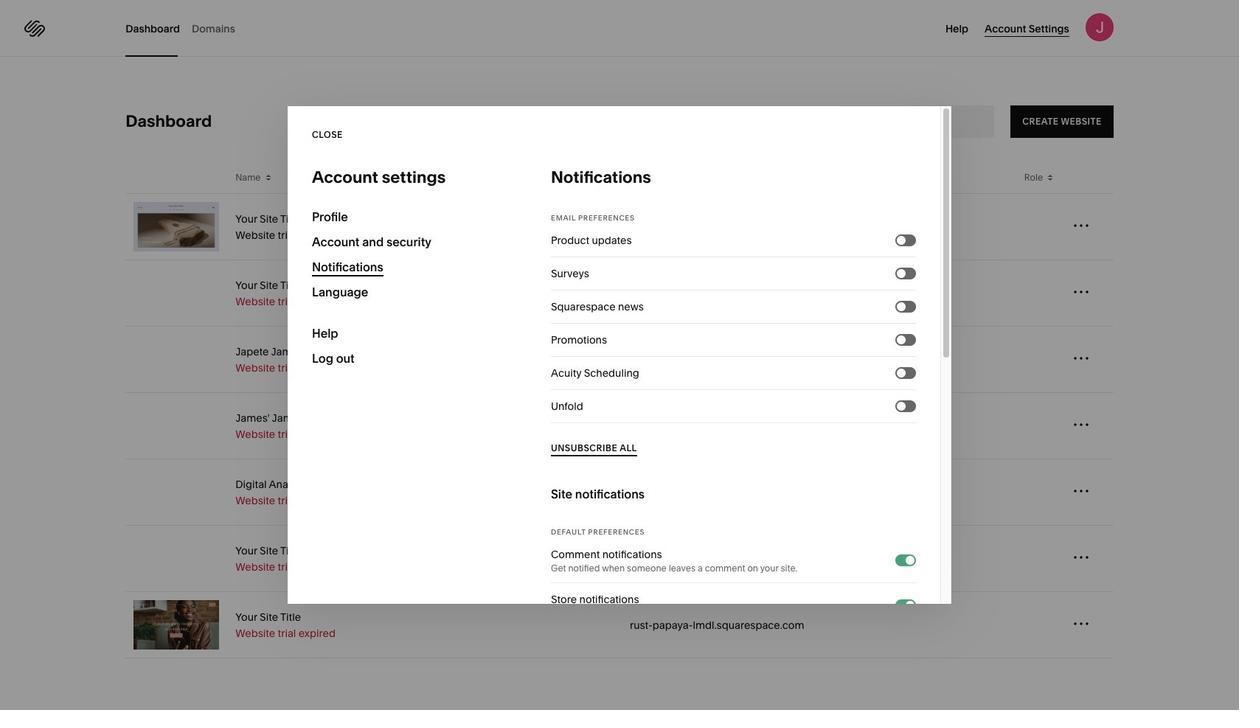 Task type: locate. For each thing, give the bounding box(es) containing it.
3 row from the top
[[126, 260, 1114, 327]]

2 column header from the left
[[1065, 162, 1114, 193]]

0 horizontal spatial column header
[[126, 162, 227, 193]]

1 horizontal spatial column header
[[1065, 162, 1114, 193]]

2 row from the top
[[126, 194, 1114, 260]]

5 row from the top
[[126, 393, 1114, 460]]

column header
[[126, 162, 227, 193], [1065, 162, 1114, 193]]

row group
[[126, 194, 1114, 659]]

None checkbox
[[897, 236, 906, 245], [897, 269, 906, 278], [897, 369, 906, 378], [897, 236, 906, 245], [897, 269, 906, 278], [897, 369, 906, 378]]

tab list
[[126, 0, 247, 57]]

None checkbox
[[897, 303, 906, 311], [897, 336, 906, 345], [897, 402, 906, 411], [897, 303, 906, 311], [897, 336, 906, 345], [897, 402, 906, 411]]

Search field
[[874, 114, 962, 130]]

table
[[126, 162, 1114, 659]]

cell
[[126, 260, 227, 326], [1017, 260, 1065, 326], [126, 327, 227, 393], [1017, 327, 1065, 393], [126, 393, 227, 459], [1017, 393, 1065, 459], [126, 526, 227, 592], [1017, 526, 1065, 592], [1017, 593, 1065, 658]]

row
[[126, 162, 1114, 194], [126, 194, 1114, 260], [126, 260, 1114, 327], [126, 327, 1114, 393], [126, 393, 1114, 460], [126, 460, 1114, 526], [126, 526, 1114, 593], [126, 593, 1114, 659]]

4 row from the top
[[126, 327, 1114, 393]]

7 row from the top
[[126, 526, 1114, 593]]



Task type: vqa. For each thing, say whether or not it's contained in the screenshot.
table
yes



Task type: describe. For each thing, give the bounding box(es) containing it.
8 row from the top
[[126, 593, 1114, 659]]

1 row from the top
[[126, 162, 1114, 194]]

1 column header from the left
[[126, 162, 227, 193]]

6 row from the top
[[126, 460, 1114, 526]]



